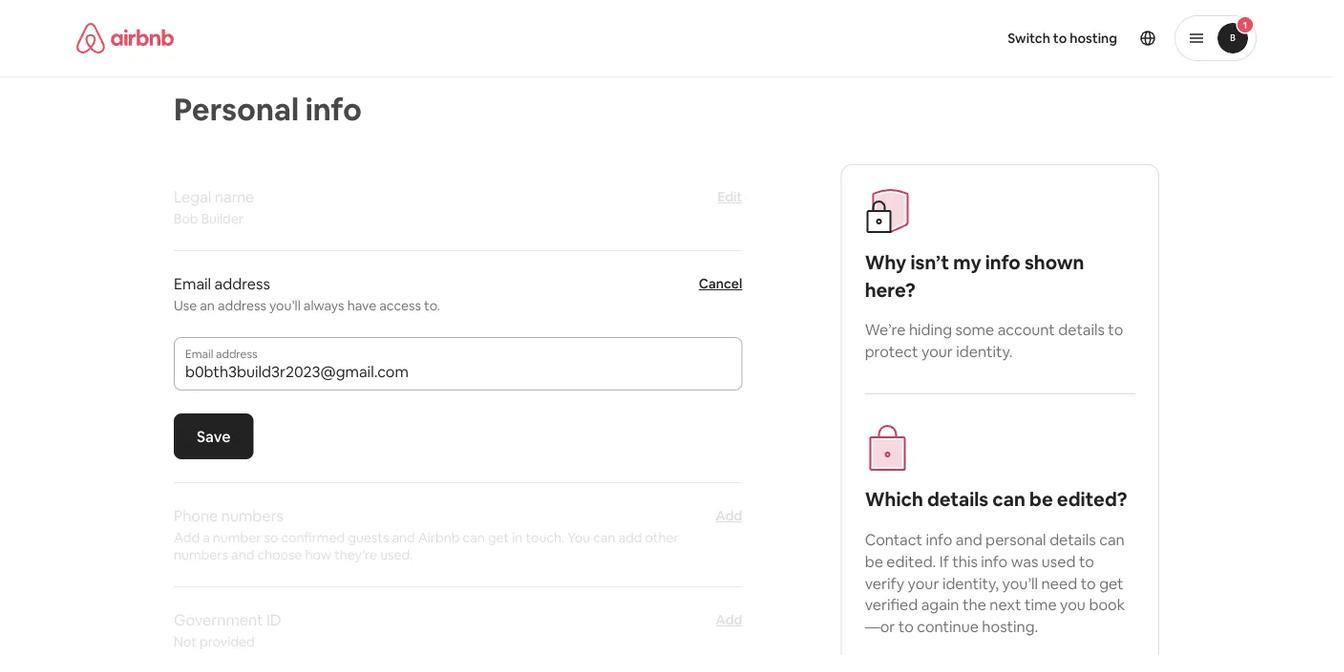 Task type: vqa. For each thing, say whether or not it's contained in the screenshot.
the 'your' for It's always minus degrees' inside the igloo. We provide warm sleeping bag but you should bring your thermos layers, warm hat, socks and cloves. Also headlight or flashlight is handy. Warm apartment  available 24 h in case of cold feet.
no



Task type: locate. For each thing, give the bounding box(es) containing it.
add
[[619, 529, 643, 547]]

details up this
[[928, 487, 989, 512]]

details right account at the right
[[1059, 320, 1105, 340]]

edited.
[[887, 552, 937, 571]]

1 horizontal spatial be
[[1030, 487, 1054, 512]]

1 vertical spatial details
[[928, 487, 989, 512]]

numbers down phone
[[174, 547, 228, 564]]

add button
[[716, 506, 743, 526]]

and right 'guests'
[[392, 529, 415, 547]]

you'll left always
[[269, 297, 301, 314]]

access
[[380, 297, 421, 314]]

address up an in the top left of the page
[[215, 274, 270, 293]]

my
[[954, 250, 982, 275]]

your down hiding
[[922, 342, 953, 362]]

contact
[[865, 530, 923, 549]]

why isn't my info shown here?
[[865, 250, 1085, 303]]

0 vertical spatial add
[[716, 507, 743, 525]]

be inside the contact info and personal details can be edited. if this info was used to verify your identity, you'll need to get verified again the next time you book —or to continue hosting.
[[865, 552, 884, 571]]

save button
[[174, 414, 254, 460]]

edited?
[[1058, 487, 1128, 512]]

you
[[568, 529, 591, 547]]

1 vertical spatial you'll
[[1003, 574, 1039, 593]]

your inside the contact info and personal details can be edited. if this info was used to verify your identity, you'll need to get verified again the next time you book —or to continue hosting.
[[908, 574, 940, 593]]

legal
[[174, 187, 211, 206]]

and left so
[[231, 547, 255, 564]]

personal info
[[268, 62, 349, 79], [174, 89, 362, 129]]

2 vertical spatial details
[[1050, 530, 1097, 549]]

details inside the contact info and personal details can be edited. if this info was used to verify your identity, you'll need to get verified again the next time you book —or to continue hosting.
[[1050, 530, 1097, 549]]

2 horizontal spatial and
[[956, 530, 983, 549]]

0 horizontal spatial be
[[865, 552, 884, 571]]

numbers
[[221, 506, 284, 526], [174, 547, 228, 564]]

0 vertical spatial your
[[922, 342, 953, 362]]

to right account at the right
[[1109, 320, 1124, 340]]

details for personal
[[1050, 530, 1097, 549]]

info
[[325, 62, 349, 79], [305, 89, 362, 129], [986, 250, 1021, 275], [926, 530, 953, 549], [982, 552, 1008, 571]]

have
[[347, 297, 377, 314]]

can down edited?
[[1100, 530, 1125, 549]]

1 horizontal spatial get
[[1100, 574, 1124, 593]]

get
[[488, 529, 509, 547], [1100, 574, 1124, 593]]

0 horizontal spatial get
[[488, 529, 509, 547]]

phone numbers add a number so confirmed guests and airbnb can get in touch. you can add other numbers and choose how they're used.
[[174, 506, 679, 564]]

verified
[[865, 595, 918, 615]]

details inside we're hiding some account details to protect your identity.
[[1059, 320, 1105, 340]]

personal right the account
[[268, 62, 322, 79]]

address
[[215, 274, 270, 293], [218, 297, 266, 314]]

add
[[716, 507, 743, 525], [174, 529, 200, 547], [716, 612, 743, 629]]

number
[[213, 529, 261, 547]]

details
[[1059, 320, 1105, 340], [928, 487, 989, 512], [1050, 530, 1097, 549]]

get up book
[[1100, 574, 1124, 593]]

need
[[1042, 574, 1078, 593]]

0 vertical spatial get
[[488, 529, 509, 547]]

if
[[940, 552, 949, 571]]

isn't
[[911, 250, 950, 275]]

you'll down was at the bottom of page
[[1003, 574, 1039, 593]]

switch to hosting
[[1008, 30, 1118, 47]]

book
[[1090, 595, 1126, 615]]

a
[[203, 529, 210, 547]]

in
[[512, 529, 523, 547]]

address right an in the top left of the page
[[218, 297, 266, 314]]

can
[[993, 487, 1026, 512], [463, 529, 485, 547], [594, 529, 616, 547], [1100, 530, 1125, 549]]

choose
[[257, 547, 302, 564]]

0 vertical spatial details
[[1059, 320, 1105, 340]]

details up used
[[1050, 530, 1097, 549]]

get inside the contact info and personal details can be edited. if this info was used to verify your identity, you'll need to get verified again the next time you book —or to continue hosting.
[[1100, 574, 1124, 593]]

0 vertical spatial personal info
[[268, 62, 349, 79]]

switch to hosting link
[[997, 18, 1129, 58]]

and up this
[[956, 530, 983, 549]]

not
[[174, 634, 197, 651]]

confirmed
[[281, 529, 345, 547]]

which details can be edited?
[[865, 487, 1128, 512]]

again
[[922, 595, 960, 615]]

and
[[392, 529, 415, 547], [956, 530, 983, 549], [231, 547, 255, 564]]

personal down the account
[[174, 89, 299, 129]]

can right you
[[594, 529, 616, 547]]

add link
[[716, 611, 743, 630]]

identity,
[[943, 574, 1000, 593]]

to right switch
[[1054, 30, 1068, 47]]

personal
[[268, 62, 322, 79], [174, 89, 299, 129]]

1 vertical spatial your
[[908, 574, 940, 593]]

you'll
[[269, 297, 301, 314], [1003, 574, 1039, 593]]

we're hiding some account details to protect your identity.
[[865, 320, 1124, 362]]

always
[[304, 297, 345, 314]]

cancel
[[699, 275, 743, 292]]

identity.
[[957, 342, 1013, 362]]

numbers up number
[[221, 506, 284, 526]]

government
[[174, 610, 263, 630]]

used.
[[380, 547, 413, 564]]

so
[[264, 529, 278, 547]]

1 vertical spatial add
[[174, 529, 200, 547]]

to.
[[424, 297, 441, 314]]

account link
[[174, 62, 228, 79]]

builder
[[201, 210, 244, 227]]

your
[[922, 342, 953, 362], [908, 574, 940, 593]]

2 vertical spatial add
[[716, 612, 743, 629]]

legal name bob builder
[[174, 187, 254, 227]]

0 vertical spatial you'll
[[269, 297, 301, 314]]

continue
[[917, 617, 979, 637]]

get left the "in"
[[488, 529, 509, 547]]

0 horizontal spatial you'll
[[269, 297, 301, 314]]

be
[[1030, 487, 1054, 512], [865, 552, 884, 571]]

be up personal
[[1030, 487, 1054, 512]]

account
[[998, 320, 1056, 340]]

email address use an address you'll always have access to.
[[174, 274, 441, 314]]

we're
[[865, 320, 906, 340]]

be up verify
[[865, 552, 884, 571]]

guests
[[348, 529, 389, 547]]

airbnb
[[418, 529, 460, 547]]

1
[[1244, 19, 1248, 31]]

your down edited.
[[908, 574, 940, 593]]

to right —or
[[899, 617, 914, 637]]

1 vertical spatial get
[[1100, 574, 1124, 593]]

to
[[1054, 30, 1068, 47], [1109, 320, 1124, 340], [1080, 552, 1095, 571], [1081, 574, 1097, 593], [899, 617, 914, 637]]

None text field
[[185, 362, 731, 381]]

1 vertical spatial numbers
[[174, 547, 228, 564]]

1 vertical spatial be
[[865, 552, 884, 571]]

1 horizontal spatial you'll
[[1003, 574, 1039, 593]]



Task type: describe. For each thing, give the bounding box(es) containing it.
government id not provided
[[174, 610, 282, 651]]

name
[[215, 187, 254, 206]]

other
[[645, 529, 679, 547]]

id
[[267, 610, 282, 630]]

here?
[[865, 278, 916, 303]]

to right used
[[1080, 552, 1095, 571]]

which
[[865, 487, 924, 512]]

verify
[[865, 574, 905, 593]]

0 horizontal spatial and
[[231, 547, 255, 564]]

profile element
[[690, 0, 1257, 76]]

use
[[174, 297, 197, 314]]

1 horizontal spatial and
[[392, 529, 415, 547]]

0 vertical spatial personal
[[268, 62, 322, 79]]

next
[[990, 595, 1022, 615]]

add inside the phone numbers add a number so confirmed guests and airbnb can get in touch. you can add other numbers and choose how they're used.
[[174, 529, 200, 547]]

they're
[[334, 547, 378, 564]]

personal
[[986, 530, 1047, 549]]

0 vertical spatial be
[[1030, 487, 1054, 512]]

used
[[1042, 552, 1076, 571]]

1 vertical spatial address
[[218, 297, 266, 314]]

shown
[[1025, 250, 1085, 275]]

time
[[1025, 595, 1057, 615]]

hiding
[[910, 320, 953, 340]]

switch
[[1008, 30, 1051, 47]]

protect
[[865, 342, 919, 362]]

this
[[953, 552, 978, 571]]

0 vertical spatial address
[[215, 274, 270, 293]]

can inside the contact info and personal details can be edited. if this info was used to verify your identity, you'll need to get verified again the next time you book —or to continue hosting.
[[1100, 530, 1125, 549]]

account
[[174, 62, 228, 79]]

some
[[956, 320, 995, 340]]

touch.
[[526, 529, 565, 547]]

cancel button
[[699, 274, 743, 293]]

add for add button
[[716, 507, 743, 525]]

you'll inside the contact info and personal details can be edited. if this info was used to verify your identity, you'll need to get verified again the next time you book —or to continue hosting.
[[1003, 574, 1039, 593]]

0 vertical spatial numbers
[[221, 506, 284, 526]]

contact info and personal details can be edited. if this info was used to verify your identity, you'll need to get verified again the next time you book —or to continue hosting.
[[865, 530, 1126, 637]]

can right airbnb
[[463, 529, 485, 547]]

an
[[200, 297, 215, 314]]

you'll inside email address use an address you'll always have access to.
[[269, 297, 301, 314]]

1 vertical spatial personal
[[174, 89, 299, 129]]

info inside why isn't my info shown here?
[[986, 250, 1021, 275]]

to up you
[[1081, 574, 1097, 593]]

was
[[1012, 552, 1039, 571]]

phone
[[174, 506, 218, 526]]

hosting.
[[983, 617, 1039, 637]]

can up personal
[[993, 487, 1026, 512]]

your inside we're hiding some account details to protect your identity.
[[922, 342, 953, 362]]

to inside we're hiding some account details to protect your identity.
[[1109, 320, 1124, 340]]

hosting
[[1070, 30, 1118, 47]]

1 button
[[1175, 15, 1257, 61]]

details for account
[[1059, 320, 1105, 340]]

save
[[197, 427, 231, 446]]

get inside the phone numbers add a number so confirmed guests and airbnb can get in touch. you can add other numbers and choose how they're used.
[[488, 529, 509, 547]]

edit
[[718, 188, 743, 205]]

and inside the contact info and personal details can be edited. if this info was used to verify your identity, you'll need to get verified again the next time you book —or to continue hosting.
[[956, 530, 983, 549]]

you
[[1061, 595, 1086, 615]]

email
[[174, 274, 211, 293]]

why
[[865, 250, 907, 275]]

add for add link
[[716, 612, 743, 629]]

bob
[[174, 210, 198, 227]]

1 vertical spatial personal info
[[174, 89, 362, 129]]

the
[[963, 595, 987, 615]]

provided
[[200, 634, 255, 651]]

how
[[305, 547, 332, 564]]

—or
[[865, 617, 896, 637]]

edit button
[[718, 187, 743, 206]]

to inside "link"
[[1054, 30, 1068, 47]]



